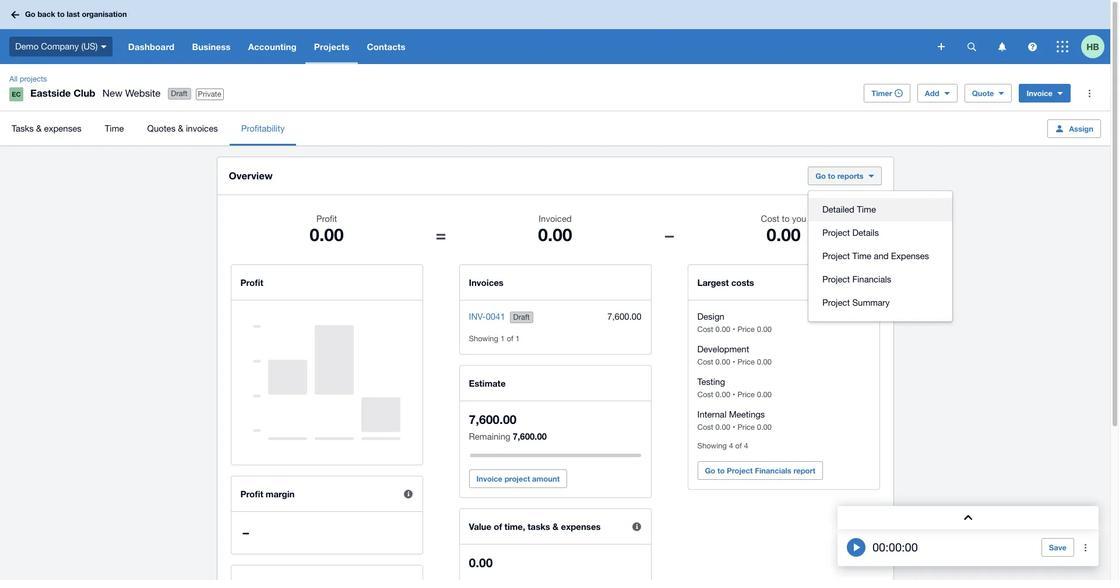 Task type: locate. For each thing, give the bounding box(es) containing it.
2 • from the top
[[733, 358, 735, 367]]

price up development cost 0.00 • price 0.00
[[738, 325, 755, 334]]

0 vertical spatial more info image
[[397, 483, 420, 506]]

1 price from the top
[[738, 325, 755, 334]]

cost left you
[[761, 214, 780, 224]]

1 • from the top
[[733, 325, 735, 334]]

group
[[809, 191, 953, 322]]

project inside button
[[727, 466, 753, 476]]

1 horizontal spatial showing
[[698, 442, 727, 451]]

price down meetings
[[738, 423, 755, 432]]

financials inside button
[[755, 466, 792, 476]]

0 horizontal spatial draft
[[171, 89, 188, 98]]

time
[[105, 123, 124, 133], [857, 205, 876, 215], [853, 251, 872, 261]]

1 horizontal spatial &
[[178, 123, 184, 133]]

time up details in the top of the page
[[857, 205, 876, 215]]

go left the reports
[[816, 171, 826, 181]]

invoice inside invoice project amount button
[[477, 475, 503, 484]]

go left back
[[25, 9, 35, 19]]

svg image left back
[[11, 11, 19, 18]]

of
[[507, 335, 514, 343], [736, 442, 742, 451], [494, 522, 502, 532]]

invoice
[[1027, 89, 1053, 98], [477, 475, 503, 484]]

price down development at the bottom of the page
[[738, 358, 755, 367]]

and
[[874, 251, 889, 261]]

project down the project financials
[[823, 298, 850, 308]]

0 vertical spatial svg image
[[11, 11, 19, 18]]

new
[[102, 87, 122, 99]]

2 vertical spatial profit
[[241, 489, 263, 500]]

business
[[192, 41, 231, 52]]

• inside design cost 0.00 • price 0.00
[[733, 325, 735, 334]]

• up meetings
[[733, 391, 735, 399]]

0 horizontal spatial more info image
[[397, 483, 420, 506]]

profit
[[316, 214, 337, 224], [241, 278, 263, 288], [241, 489, 263, 500]]

expenses
[[891, 251, 929, 261]]

testing cost 0.00 • price 0.00
[[698, 377, 772, 399]]

all projects link
[[5, 73, 52, 85]]

0 horizontal spatial 1
[[501, 335, 505, 343]]

1 horizontal spatial invoice
[[1027, 89, 1053, 98]]

go inside "go to project financials report" button
[[705, 466, 716, 476]]

0 vertical spatial financials
[[853, 275, 892, 285]]

1 horizontal spatial 1
[[516, 335, 520, 343]]

1 vertical spatial expenses
[[561, 522, 601, 532]]

0 vertical spatial go
[[25, 9, 35, 19]]

expenses inside 'link'
[[44, 123, 81, 133]]

price inside development cost 0.00 • price 0.00
[[738, 358, 755, 367]]

time down 'new'
[[105, 123, 124, 133]]

0 vertical spatial showing
[[469, 335, 499, 343]]

time left and
[[853, 251, 872, 261]]

project for project details
[[823, 228, 850, 238]]

project for project time and expenses
[[823, 251, 850, 261]]

price for design
[[738, 325, 755, 334]]

2 4 from the left
[[744, 442, 748, 451]]

timer button
[[864, 84, 911, 103]]

showing 1 of 1
[[469, 335, 520, 343]]

1 vertical spatial financials
[[755, 466, 792, 476]]

svg image inside the go back to last organisation link
[[11, 11, 19, 18]]

1 vertical spatial more info image
[[625, 515, 649, 539]]

tasks
[[528, 522, 550, 532]]

of for 1
[[507, 335, 514, 343]]

price
[[738, 325, 755, 334], [738, 358, 755, 367], [738, 391, 755, 399], [738, 423, 755, 432]]

2 price from the top
[[738, 358, 755, 367]]

1 horizontal spatial go
[[705, 466, 716, 476]]

profit for margin
[[241, 489, 263, 500]]

• for design
[[733, 325, 735, 334]]

financials inside group
[[853, 275, 892, 285]]

• up development at the bottom of the page
[[733, 325, 735, 334]]

3 • from the top
[[733, 391, 735, 399]]

0 vertical spatial expenses
[[44, 123, 81, 133]]

project up project summary
[[823, 275, 850, 285]]

1 horizontal spatial 4
[[744, 442, 748, 451]]

cost for design
[[698, 325, 714, 334]]

to left you
[[782, 214, 790, 224]]

accounting
[[248, 41, 297, 52]]

• inside the testing cost 0.00 • price 0.00
[[733, 391, 735, 399]]

0 horizontal spatial go
[[25, 9, 35, 19]]

0 vertical spatial profit
[[316, 214, 337, 224]]

project time and expenses
[[823, 251, 929, 261]]

& inside 'link'
[[36, 123, 42, 133]]

invoice project amount button
[[469, 470, 567, 489]]

more info image
[[397, 483, 420, 506], [625, 515, 649, 539]]

0 horizontal spatial showing
[[469, 335, 499, 343]]

1
[[501, 335, 505, 343], [516, 335, 520, 343]]

back
[[38, 9, 55, 19]]

2 vertical spatial go
[[705, 466, 716, 476]]

3 price from the top
[[738, 391, 755, 399]]

group containing detailed time
[[809, 191, 953, 322]]

1 horizontal spatial draft
[[513, 313, 530, 322]]

quotes & invoices link
[[136, 111, 230, 146]]

7,600.00
[[608, 312, 642, 322], [469, 413, 517, 427], [513, 431, 547, 442]]

svg image
[[11, 11, 19, 18], [938, 43, 945, 50]]

go for go to project financials report
[[705, 466, 716, 476]]

svg image right "(us)"
[[101, 45, 107, 48]]

project for project summary
[[823, 298, 850, 308]]

banner containing hb
[[0, 0, 1111, 64]]

cost down internal
[[698, 423, 714, 432]]

assign button
[[1048, 119, 1101, 138]]

–
[[243, 526, 249, 540]]

reports
[[838, 171, 864, 181]]

to left last
[[57, 9, 65, 19]]

4 • from the top
[[733, 423, 735, 432]]

to down showing 4 of 4
[[718, 466, 725, 476]]

amount
[[532, 475, 560, 484]]

2 vertical spatial of
[[494, 522, 502, 532]]

0 vertical spatial invoice
[[1027, 89, 1053, 98]]

go for go back to last organisation
[[25, 9, 35, 19]]

showing down the inv-0041
[[469, 335, 499, 343]]

draft left private
[[171, 89, 188, 98]]

tasks
[[12, 123, 34, 133]]

financials left report
[[755, 466, 792, 476]]

1 vertical spatial svg image
[[938, 43, 945, 50]]

quote button
[[965, 84, 1012, 103]]

1 vertical spatial 7,600.00
[[469, 413, 517, 427]]

price inside design cost 0.00 • price 0.00
[[738, 325, 755, 334]]

to inside cost to you 0.00
[[782, 214, 790, 224]]

1 vertical spatial profit
[[241, 278, 263, 288]]

website
[[125, 87, 161, 99]]

invoices
[[186, 123, 218, 133]]

time,
[[505, 522, 525, 532]]

1 vertical spatial showing
[[698, 442, 727, 451]]

quote
[[972, 89, 994, 98]]

more info image for 0.00
[[625, 515, 649, 539]]

go to reports button
[[808, 167, 882, 185]]

testing
[[698, 377, 725, 387]]

1 horizontal spatial expenses
[[561, 522, 601, 532]]

4
[[729, 442, 733, 451], [744, 442, 748, 451]]

1 vertical spatial of
[[736, 442, 742, 451]]

go
[[25, 9, 35, 19], [816, 171, 826, 181], [705, 466, 716, 476]]

projects
[[20, 75, 47, 83]]

cost for development
[[698, 358, 714, 367]]

showing
[[469, 335, 499, 343], [698, 442, 727, 451]]

1 vertical spatial invoice
[[477, 475, 503, 484]]

detailed time link
[[809, 198, 953, 222]]

go down showing 4 of 4
[[705, 466, 716, 476]]

1 horizontal spatial more info image
[[625, 515, 649, 539]]

internal meetings cost 0.00 • price 0.00
[[698, 410, 772, 432]]

invoice button
[[1019, 84, 1071, 103]]

2 horizontal spatial &
[[553, 522, 559, 532]]

largest costs
[[698, 278, 754, 288]]

contacts
[[367, 41, 406, 52]]

0 horizontal spatial &
[[36, 123, 42, 133]]

=
[[436, 224, 446, 245]]

0 horizontal spatial invoice
[[477, 475, 503, 484]]

0.00
[[310, 224, 344, 245], [538, 224, 572, 245], [767, 224, 801, 245], [716, 325, 730, 334], [757, 325, 772, 334], [716, 358, 730, 367], [757, 358, 772, 367], [716, 391, 730, 399], [757, 391, 772, 399], [716, 423, 730, 432], [757, 423, 772, 432], [469, 556, 493, 571]]

of for 4
[[736, 442, 742, 451]]

showing down internal
[[698, 442, 727, 451]]

1 vertical spatial draft
[[513, 313, 530, 322]]

invoice up assign button
[[1027, 89, 1053, 98]]

company
[[41, 41, 79, 51]]

1 horizontal spatial financials
[[853, 275, 892, 285]]

profit margin
[[241, 489, 295, 500]]

2 horizontal spatial of
[[736, 442, 742, 451]]

svg image up add popup button
[[938, 43, 945, 50]]

project down project details
[[823, 251, 850, 261]]

1 horizontal spatial svg image
[[938, 43, 945, 50]]

0 horizontal spatial expenses
[[44, 123, 81, 133]]

project financials
[[823, 275, 892, 285]]

remaining
[[469, 432, 511, 442]]

0 vertical spatial 7,600.00
[[608, 312, 642, 322]]

1 vertical spatial time
[[857, 205, 876, 215]]

project down detailed
[[823, 228, 850, 238]]

• down development at the bottom of the page
[[733, 358, 735, 367]]

profit for 0.00
[[316, 214, 337, 224]]

cost up testing on the right bottom of page
[[698, 358, 714, 367]]

2 horizontal spatial go
[[816, 171, 826, 181]]

invoice inside invoice popup button
[[1027, 89, 1053, 98]]

financials up summary
[[853, 275, 892, 285]]

estimate
[[469, 378, 506, 389]]

invoice left project at left bottom
[[477, 475, 503, 484]]

draft right 0041
[[513, 313, 530, 322]]

demo company (us)
[[15, 41, 98, 51]]

project for project financials
[[823, 275, 850, 285]]

4 price from the top
[[738, 423, 755, 432]]

to inside "go to project financials report" button
[[718, 466, 725, 476]]

ec
[[12, 90, 21, 98]]

0 horizontal spatial financials
[[755, 466, 792, 476]]

0.00 inside cost to you 0.00
[[767, 224, 801, 245]]

price inside the testing cost 0.00 • price 0.00
[[738, 391, 755, 399]]

you
[[792, 214, 807, 224]]

profit inside the profit 0.00
[[316, 214, 337, 224]]

cost down testing on the right bottom of page
[[698, 391, 714, 399]]

financials
[[853, 275, 892, 285], [755, 466, 792, 476]]

navigation
[[119, 29, 930, 64]]

report
[[794, 466, 816, 476]]

cost
[[761, 214, 780, 224], [698, 325, 714, 334], [698, 358, 714, 367], [698, 391, 714, 399], [698, 423, 714, 432]]

go inside the go back to last organisation link
[[25, 9, 35, 19]]

go inside go to reports popup button
[[816, 171, 826, 181]]

0 horizontal spatial svg image
[[11, 11, 19, 18]]

• for testing
[[733, 391, 735, 399]]

project
[[505, 475, 530, 484]]

2 vertical spatial time
[[853, 251, 872, 261]]

no profit information available image
[[253, 313, 401, 454]]

expenses down eastside club
[[44, 123, 81, 133]]

0 horizontal spatial of
[[494, 522, 502, 532]]

add button
[[918, 84, 958, 103]]

project down showing 4 of 4
[[727, 466, 753, 476]]

&
[[36, 123, 42, 133], [178, 123, 184, 133], [553, 522, 559, 532]]

more info image for –
[[397, 483, 420, 506]]

0 horizontal spatial 4
[[729, 442, 733, 451]]

• down meetings
[[733, 423, 735, 432]]

1 1 from the left
[[501, 335, 505, 343]]

price for development
[[738, 358, 755, 367]]

expenses
[[44, 123, 81, 133], [561, 522, 601, 532]]

meetings
[[729, 410, 765, 420]]

• inside development cost 0.00 • price 0.00
[[733, 358, 735, 367]]

project
[[823, 228, 850, 238], [823, 251, 850, 261], [823, 275, 850, 285], [823, 298, 850, 308], [727, 466, 753, 476]]

svg image
[[1057, 41, 1069, 52], [968, 42, 976, 51], [998, 42, 1006, 51], [1028, 42, 1037, 51], [101, 45, 107, 48]]

cost inside design cost 0.00 • price 0.00
[[698, 325, 714, 334]]

cost inside development cost 0.00 • price 0.00
[[698, 358, 714, 367]]

1 horizontal spatial of
[[507, 335, 514, 343]]

timer
[[872, 89, 893, 98]]

banner
[[0, 0, 1111, 64]]

cost inside the testing cost 0.00 • price 0.00
[[698, 391, 714, 399]]

0 vertical spatial of
[[507, 335, 514, 343]]

cost down design
[[698, 325, 714, 334]]

1 vertical spatial go
[[816, 171, 826, 181]]

showing for showing 1 of 1
[[469, 335, 499, 343]]

to for cost to you 0.00
[[782, 214, 790, 224]]

expenses right tasks
[[561, 522, 601, 532]]

to inside go to reports popup button
[[828, 171, 836, 181]]

list box
[[809, 191, 953, 322]]

invoice for invoice
[[1027, 89, 1053, 98]]

price up meetings
[[738, 391, 755, 399]]

tasks & expenses
[[12, 123, 81, 133]]

to left the reports
[[828, 171, 836, 181]]

save
[[1049, 543, 1067, 553]]



Task type: describe. For each thing, give the bounding box(es) containing it.
• inside internal meetings cost 0.00 • price 0.00
[[733, 423, 735, 432]]

profit 0.00
[[310, 214, 344, 245]]

largest
[[698, 278, 729, 288]]

business button
[[183, 29, 239, 64]]

cost inside internal meetings cost 0.00 • price 0.00
[[698, 423, 714, 432]]

detailed
[[823, 205, 855, 215]]

svg image inside demo company (us) popup button
[[101, 45, 107, 48]]

0 vertical spatial draft
[[171, 89, 188, 98]]

costs
[[732, 278, 754, 288]]

svg image left 'hb'
[[1057, 41, 1069, 52]]

cost to you 0.00
[[761, 214, 807, 245]]

assign
[[1069, 124, 1094, 133]]

value
[[469, 522, 492, 532]]

summary
[[853, 298, 890, 308]]

quotes & invoices
[[147, 123, 218, 133]]

go to project financials report
[[705, 466, 816, 476]]

eastside club
[[30, 87, 95, 99]]

time link
[[93, 111, 136, 146]]

start timer image
[[847, 539, 866, 557]]

project financials link
[[809, 268, 953, 292]]

save button
[[1042, 539, 1075, 557]]

internal
[[698, 410, 727, 420]]

svg image up quote
[[968, 42, 976, 51]]

all
[[9, 75, 18, 83]]

(us)
[[81, 41, 98, 51]]

hb
[[1087, 41, 1100, 52]]

value of time, tasks & expenses
[[469, 522, 601, 532]]

to inside the go back to last organisation link
[[57, 9, 65, 19]]

dashboard link
[[119, 29, 183, 64]]

cost inside cost to you 0.00
[[761, 214, 780, 224]]

tasks & expenses link
[[0, 111, 93, 146]]

project summary link
[[809, 292, 953, 315]]

navigation containing dashboard
[[119, 29, 930, 64]]

design cost 0.00 • price 0.00
[[698, 312, 772, 334]]

& for quotes
[[178, 123, 184, 133]]

profitability
[[241, 123, 285, 133]]

invoice for invoice project amount
[[477, 475, 503, 484]]

project details link
[[809, 222, 953, 245]]

club
[[74, 87, 95, 99]]

add
[[925, 89, 940, 98]]

showing for showing 4 of 4
[[698, 442, 727, 451]]

all projects
[[9, 75, 47, 83]]

time for detailed
[[857, 205, 876, 215]]

private
[[198, 90, 221, 99]]

development
[[698, 345, 749, 354]]

0041
[[486, 312, 505, 322]]

invoices
[[469, 278, 504, 288]]

design
[[698, 312, 725, 322]]

7,600.00 for 7,600.00
[[608, 312, 642, 322]]

−
[[664, 224, 675, 245]]

1 4 from the left
[[729, 442, 733, 451]]

2 1 from the left
[[516, 335, 520, 343]]

details
[[853, 228, 879, 238]]

overview
[[229, 170, 273, 182]]

time for project
[[853, 251, 872, 261]]

development cost 0.00 • price 0.00
[[698, 345, 772, 367]]

detailed time
[[823, 205, 876, 215]]

more options image
[[1078, 82, 1101, 105]]

project summary
[[823, 298, 890, 308]]

projects button
[[305, 29, 358, 64]]

project details
[[823, 228, 879, 238]]

go to project financials report button
[[698, 462, 823, 480]]

inv-
[[469, 312, 486, 322]]

quotes
[[147, 123, 176, 133]]

margin
[[266, 489, 295, 500]]

go back to last organisation link
[[7, 4, 134, 25]]

profitability link
[[230, 111, 296, 146]]

• for development
[[733, 358, 735, 367]]

invoice project amount
[[477, 475, 560, 484]]

cost for testing
[[698, 391, 714, 399]]

invoiced 0.00
[[538, 214, 572, 245]]

price inside internal meetings cost 0.00 • price 0.00
[[738, 423, 755, 432]]

demo
[[15, 41, 38, 51]]

2 vertical spatial 7,600.00
[[513, 431, 547, 442]]

last
[[67, 9, 80, 19]]

price for testing
[[738, 391, 755, 399]]

go back to last organisation
[[25, 9, 127, 19]]

list box containing detailed time
[[809, 191, 953, 322]]

more options image
[[1075, 536, 1098, 560]]

demo company (us) button
[[0, 29, 119, 64]]

invoiced
[[539, 214, 572, 224]]

organisation
[[82, 9, 127, 19]]

00:00:00
[[873, 541, 918, 554]]

go for go to reports
[[816, 171, 826, 181]]

inv-0041
[[469, 312, 505, 322]]

projects
[[314, 41, 350, 52]]

inv-0041 link
[[469, 312, 505, 322]]

to for go to reports
[[828, 171, 836, 181]]

eastside
[[30, 87, 71, 99]]

to for go to project financials report
[[718, 466, 725, 476]]

svg image up quote popup button
[[998, 42, 1006, 51]]

hb button
[[1082, 29, 1111, 64]]

svg image up invoice popup button
[[1028, 42, 1037, 51]]

accounting button
[[239, 29, 305, 64]]

0 vertical spatial time
[[105, 123, 124, 133]]

project time and expenses link
[[809, 245, 953, 268]]

dashboard
[[128, 41, 175, 52]]

new website
[[102, 87, 161, 99]]

7,600.00 for 7,600.00 remaining 7,600.00
[[469, 413, 517, 427]]

contacts button
[[358, 29, 414, 64]]

& for tasks
[[36, 123, 42, 133]]

go to reports
[[816, 171, 864, 181]]



Task type: vqa. For each thing, say whether or not it's contained in the screenshot.
Go to Project Financials report's Go
yes



